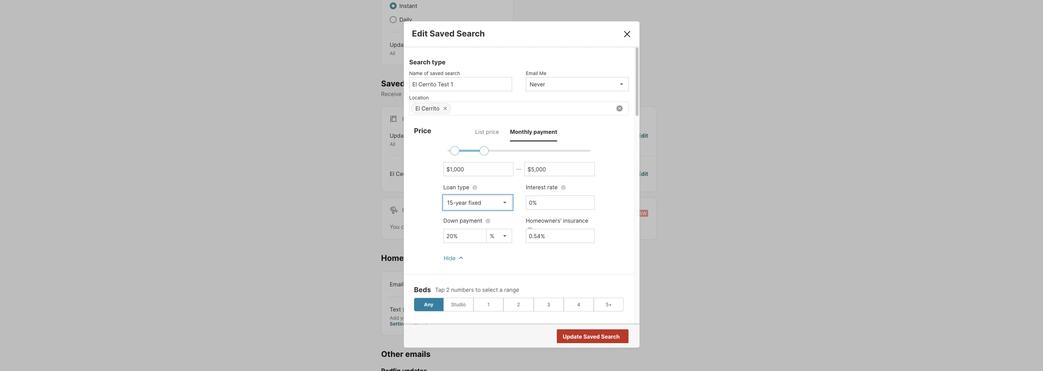 Task type: vqa. For each thing, say whether or not it's contained in the screenshot.
list box
yes



Task type: describe. For each thing, give the bounding box(es) containing it.
search inside saved searches receive timely notifications based on your preferred search filters.
[[519, 91, 536, 98]]

select
[[482, 287, 498, 294]]

insurance
[[563, 217, 589, 224]]

homeowners' insurance
[[526, 217, 589, 224]]

edit saved search
[[412, 28, 485, 38]]

(sms)
[[403, 306, 419, 313]]

email for email
[[390, 281, 404, 288]]

no for no results
[[592, 334, 600, 341]]

receive
[[381, 91, 402, 98]]

in
[[446, 315, 450, 321]]

numbers
[[451, 287, 474, 294]]

15-year fixed
[[447, 199, 481, 206]]

el for el cerrito
[[416, 105, 420, 112]]

Enter min text field
[[447, 166, 511, 173]]

year
[[456, 199, 467, 206]]

type for loan type
[[458, 184, 469, 191]]

home tours
[[381, 254, 426, 263]]

update for the middle edit button
[[390, 132, 409, 139]]

el for el cerrito test 1
[[390, 171, 394, 177]]

0 horizontal spatial 1
[[428, 171, 431, 177]]

interest
[[526, 184, 546, 191]]

phone
[[412, 315, 426, 321]]

1 inside option
[[488, 302, 490, 308]]

tours
[[406, 254, 426, 263]]

update saved search
[[563, 334, 620, 340]]

based
[[454, 91, 470, 98]]

a
[[500, 287, 503, 294]]

search inside dialog
[[445, 70, 460, 76]]

notifications
[[421, 91, 453, 98]]

searching
[[489, 224, 514, 231]]

any
[[424, 302, 434, 308]]

account settings link
[[390, 315, 472, 327]]

number
[[428, 315, 445, 321]]

preferred
[[493, 91, 517, 98]]

you can create saved searches while searching for rentals .
[[390, 224, 544, 231]]

daily
[[400, 16, 412, 23]]

tap
[[435, 287, 445, 294]]

for for for rent
[[402, 207, 413, 214]]

update saved search button
[[557, 330, 629, 344]]

rentals
[[524, 224, 542, 231]]

monthly payment element
[[510, 122, 557, 142]]

can
[[401, 224, 411, 231]]

no results button
[[584, 330, 628, 344]]

other emails
[[381, 350, 431, 359]]

edit inside dialog
[[412, 28, 428, 38]]

hide
[[444, 255, 456, 262]]

no for no emails
[[584, 171, 592, 177]]

for sale
[[402, 116, 428, 123]]

2 types from the top
[[411, 132, 425, 139]]

filters.
[[538, 91, 554, 98]]

name of saved search
[[409, 70, 460, 76]]

tap 2 numbers to select a range
[[435, 287, 519, 294]]

create
[[412, 224, 429, 231]]

rent
[[415, 207, 429, 214]]

email me element
[[526, 67, 625, 77]]

interest rate
[[526, 184, 558, 191]]

0 horizontal spatial .
[[410, 321, 411, 327]]

text (sms)
[[390, 306, 419, 313]]

1 horizontal spatial .
[[542, 224, 544, 231]]

Studio checkbox
[[444, 298, 474, 312]]

Instant radio
[[390, 2, 397, 9]]

monthly payment
[[510, 128, 557, 135]]

while
[[474, 224, 487, 231]]

1 types from the top
[[411, 41, 425, 48]]

no emails
[[584, 171, 610, 177]]

monthly
[[510, 128, 532, 135]]

loan type
[[443, 184, 469, 191]]

1 horizontal spatial searches
[[448, 224, 472, 231]]

you
[[390, 224, 400, 231]]

all for the middle edit button
[[390, 141, 395, 147]]

name
[[409, 70, 423, 76]]

me
[[539, 70, 547, 76]]

5+
[[606, 302, 612, 308]]

Any checkbox
[[414, 298, 444, 312]]

home
[[381, 254, 404, 263]]

clear input button
[[617, 105, 623, 112]]

el cerrito
[[416, 105, 440, 112]]

always on
[[478, 281, 505, 288]]

3 checkbox
[[534, 298, 564, 312]]

  text field for rate
[[529, 199, 592, 206]]

studio
[[451, 302, 466, 308]]

for rent
[[402, 207, 429, 214]]

your inside saved searches receive timely notifications based on your preferred search filters.
[[480, 91, 491, 98]]

account
[[452, 315, 472, 321]]

3
[[547, 302, 550, 308]]

instant
[[400, 2, 417, 9]]

no results
[[592, 334, 619, 341]]

results
[[601, 334, 619, 341]]

homeowners'
[[526, 217, 562, 224]]

for
[[516, 224, 523, 231]]

  text field for insurance
[[529, 233, 592, 240]]

2 inside checkbox
[[517, 302, 520, 308]]

email for email me
[[526, 70, 538, 76]]

0 vertical spatial 2
[[446, 287, 450, 294]]

0 horizontal spatial your
[[400, 315, 411, 321]]

text
[[390, 306, 401, 313]]

1 horizontal spatial on
[[498, 281, 505, 288]]

price
[[486, 128, 499, 135]]



Task type: locate. For each thing, give the bounding box(es) containing it.
payment right monthly
[[534, 128, 557, 135]]

saved inside button
[[584, 334, 600, 340]]

types down the for sale
[[411, 132, 425, 139]]

0 vertical spatial cerrito
[[422, 105, 440, 112]]

1 horizontal spatial 2
[[517, 302, 520, 308]]

update types all down the for sale
[[390, 132, 425, 147]]

15-
[[447, 199, 456, 206]]

0 vertical spatial for
[[402, 116, 413, 123]]

account settings
[[390, 315, 472, 327]]

for for for sale
[[402, 116, 413, 123]]

0 vertical spatial email
[[526, 70, 538, 76]]

list price element
[[475, 122, 499, 142]]

saved
[[430, 28, 455, 38], [381, 79, 405, 88], [430, 224, 446, 231], [584, 334, 600, 340]]

always
[[478, 281, 497, 288]]

your
[[480, 91, 491, 98], [400, 315, 411, 321]]

1 horizontal spatial cerrito
[[422, 105, 440, 112]]

1 right test
[[428, 171, 431, 177]]

update
[[390, 41, 409, 48], [390, 132, 409, 139], [563, 334, 582, 340]]

0 horizontal spatial type
[[432, 58, 446, 66]]

%
[[490, 233, 495, 240]]

add your phone number in
[[390, 315, 452, 321]]

1 horizontal spatial your
[[480, 91, 491, 98]]

emails for other emails
[[405, 350, 431, 359]]

saved left results
[[584, 334, 600, 340]]

no
[[584, 171, 592, 177], [592, 334, 600, 341]]

  text field down rate
[[529, 199, 592, 206]]

of
[[424, 70, 429, 76]]

email left me
[[526, 70, 538, 76]]

0 vertical spatial types
[[411, 41, 425, 48]]

cerrito
[[422, 105, 440, 112], [396, 171, 414, 177]]

cerrito left test
[[396, 171, 414, 177]]

email up text
[[390, 281, 404, 288]]

. right for
[[542, 224, 544, 231]]

1 horizontal spatial emails
[[593, 171, 610, 177]]

1 vertical spatial edit button
[[638, 132, 648, 147]]

None search field
[[451, 102, 629, 116]]

type right 'loan'
[[458, 184, 469, 191]]

update down the for sale
[[390, 132, 409, 139]]

types
[[411, 41, 425, 48], [411, 132, 425, 139]]

0 vertical spatial search
[[457, 28, 485, 38]]

2 right the tap
[[446, 287, 450, 294]]

1 vertical spatial email
[[390, 281, 404, 288]]

1 horizontal spatial el
[[416, 105, 420, 112]]

Enter max text field
[[528, 166, 592, 173]]

on inside saved searches receive timely notifications based on your preferred search filters.
[[472, 91, 478, 98]]

for left rent on the bottom of the page
[[402, 207, 413, 214]]

search left filters.
[[519, 91, 536, 98]]

1 for from the top
[[402, 116, 413, 123]]

1 vertical spatial search
[[409, 58, 431, 66]]

cerrito up sale
[[422, 105, 440, 112]]

0 vertical spatial update
[[390, 41, 409, 48]]

2 vertical spatial search
[[601, 334, 620, 340]]

cerrito inside edit saved search dialog
[[422, 105, 440, 112]]

0 horizontal spatial search
[[409, 58, 431, 66]]

0 horizontal spatial cerrito
[[396, 171, 414, 177]]

maximum price slider
[[480, 146, 489, 155]]

1 update types all from the top
[[390, 41, 425, 56]]

location element
[[409, 91, 625, 102]]

minimum price slider
[[450, 146, 459, 155]]

0 horizontal spatial email
[[390, 281, 404, 288]]

your up settings
[[400, 315, 411, 321]]

2 checkbox
[[504, 298, 534, 312]]

1 vertical spatial cerrito
[[396, 171, 414, 177]]

1 vertical spatial update
[[390, 132, 409, 139]]

1 vertical spatial payment
[[460, 217, 483, 224]]

list box inside edit saved search dialog
[[526, 77, 629, 91]]

1 horizontal spatial payment
[[534, 128, 557, 135]]

None checkbox
[[483, 306, 505, 315]]

0 vertical spatial your
[[480, 91, 491, 98]]

5+ checkbox
[[594, 298, 624, 312]]

4 checkbox
[[564, 298, 594, 312]]

1 vertical spatial all
[[390, 141, 395, 147]]

price
[[414, 127, 431, 135]]

your left preferred on the left of the page
[[480, 91, 491, 98]]

0 horizontal spatial search
[[445, 70, 460, 76]]

saved up search type
[[430, 28, 455, 38]]

0 vertical spatial payment
[[534, 128, 557, 135]]

saved inside saved searches receive timely notifications based on your preferred search filters.
[[381, 79, 405, 88]]

update types all up search type
[[390, 41, 425, 56]]

settings
[[390, 321, 410, 327]]

Daily radio
[[390, 16, 397, 23]]

other
[[381, 350, 404, 359]]

1   text field from the top
[[529, 199, 592, 206]]

update types all
[[390, 41, 425, 56], [390, 132, 425, 147]]

rate
[[548, 184, 558, 191]]

1 vertical spatial el
[[390, 171, 394, 177]]

0 horizontal spatial payment
[[460, 217, 483, 224]]

beds
[[414, 286, 431, 294]]

1 vertical spatial on
[[498, 281, 505, 288]]

list box
[[526, 77, 629, 91]]

1 horizontal spatial search
[[457, 28, 485, 38]]

search
[[457, 28, 485, 38], [409, 58, 431, 66], [601, 334, 620, 340]]

0 vertical spatial on
[[472, 91, 478, 98]]

0 vertical spatial type
[[432, 58, 446, 66]]

el
[[416, 105, 420, 112], [390, 171, 394, 177]]

timely
[[403, 91, 419, 98]]

all
[[390, 50, 395, 56], [390, 141, 395, 147]]

option group inside edit saved search dialog
[[414, 298, 624, 312]]

search
[[445, 70, 460, 76], [519, 91, 536, 98]]

sale
[[415, 116, 428, 123]]

update down daily radio
[[390, 41, 409, 48]]

1 vertical spatial no
[[592, 334, 600, 341]]

edit saved search element
[[412, 28, 614, 38]]

for
[[402, 116, 413, 123], [402, 207, 413, 214]]

el down location
[[416, 105, 420, 112]]

type
[[432, 58, 446, 66], [458, 184, 469, 191]]

0 vertical spatial edit button
[[494, 41, 505, 56]]

for left sale
[[402, 116, 413, 123]]

1 horizontal spatial email
[[526, 70, 538, 76]]

saved
[[430, 70, 444, 76]]

searches inside saved searches receive timely notifications based on your preferred search filters.
[[407, 79, 443, 88]]

loan
[[443, 184, 456, 191]]

1 horizontal spatial type
[[458, 184, 469, 191]]

1 vertical spatial emails
[[405, 350, 431, 359]]

0 horizontal spatial emails
[[405, 350, 431, 359]]

0 horizontal spatial el
[[390, 171, 394, 177]]

1 horizontal spatial 1
[[488, 302, 490, 308]]

2   text field from the top
[[529, 233, 592, 240]]

0 vertical spatial update types all
[[390, 41, 425, 56]]

.
[[542, 224, 544, 231], [410, 321, 411, 327]]

1 down select
[[488, 302, 490, 308]]

0 horizontal spatial no
[[584, 171, 592, 177]]

list
[[475, 128, 485, 135]]

no inside button
[[592, 334, 600, 341]]

cerrito for el cerrito test 1
[[396, 171, 414, 177]]

0 horizontal spatial on
[[472, 91, 478, 98]]

1 checkbox
[[474, 298, 504, 312]]

search for edit saved search
[[457, 28, 485, 38]]

—
[[516, 166, 522, 173]]

payment up   text field
[[460, 217, 483, 224]]

2 all from the top
[[390, 141, 395, 147]]

types up search type
[[411, 41, 425, 48]]

0 vertical spatial no
[[584, 171, 592, 177]]

1 vertical spatial your
[[400, 315, 411, 321]]

list price
[[475, 128, 499, 135]]

2 down "range"
[[517, 302, 520, 308]]

option group
[[414, 298, 624, 312]]

down payment
[[443, 217, 483, 224]]

saved up receive
[[381, 79, 405, 88]]

payment inside monthly payment element
[[534, 128, 557, 135]]

to
[[476, 287, 481, 294]]

el left test
[[390, 171, 394, 177]]

1 vertical spatial type
[[458, 184, 469, 191]]

2 horizontal spatial search
[[601, 334, 620, 340]]

on right select
[[498, 281, 505, 288]]

hide button
[[443, 250, 466, 264]]

0 vertical spatial emails
[[593, 171, 610, 177]]

4
[[577, 302, 581, 308]]

1 vertical spatial searches
[[448, 224, 472, 231]]

search up name of saved search 'text box'
[[445, 70, 460, 76]]

search inside update saved search button
[[601, 334, 620, 340]]

fixed
[[469, 199, 481, 206]]

2 vertical spatial update
[[563, 334, 582, 340]]

searches down of
[[407, 79, 443, 88]]

  text field
[[447, 233, 484, 240]]

1 vertical spatial 2
[[517, 302, 520, 308]]

all for edit button to the top
[[390, 50, 395, 56]]

none search field inside edit saved search dialog
[[451, 102, 629, 116]]

type for search type
[[432, 58, 446, 66]]

range
[[504, 287, 519, 294]]

update for edit button to the top
[[390, 41, 409, 48]]

Name of saved search text field
[[412, 81, 509, 88]]

search for update saved search
[[601, 334, 620, 340]]

1 horizontal spatial no
[[592, 334, 600, 341]]

0 horizontal spatial searches
[[407, 79, 443, 88]]

1 vertical spatial update types all
[[390, 132, 425, 147]]

0 vertical spatial searches
[[407, 79, 443, 88]]

email me
[[526, 70, 547, 76]]

searches up   text field
[[448, 224, 472, 231]]

1 vertical spatial   text field
[[529, 233, 592, 240]]

email inside "element"
[[526, 70, 538, 76]]

payment for down payment
[[460, 217, 483, 224]]

remove el cerrito image
[[443, 106, 448, 111]]

0 vertical spatial   text field
[[529, 199, 592, 206]]

0 vertical spatial el
[[416, 105, 420, 112]]

el inside edit saved search dialog
[[416, 105, 420, 112]]

saved searches receive timely notifications based on your preferred search filters.
[[381, 79, 554, 98]]

emails for no emails
[[593, 171, 610, 177]]

test
[[415, 171, 427, 177]]

1 vertical spatial search
[[519, 91, 536, 98]]

0 vertical spatial 1
[[428, 171, 431, 177]]

1 horizontal spatial search
[[519, 91, 536, 98]]

update inside button
[[563, 334, 582, 340]]

. down the add your phone number in
[[410, 321, 411, 327]]

add
[[390, 315, 399, 321]]

0 horizontal spatial 2
[[446, 287, 450, 294]]

1 all from the top
[[390, 50, 395, 56]]

1 vertical spatial for
[[402, 207, 413, 214]]

saved right create
[[430, 224, 446, 231]]

el cerrito test 1
[[390, 171, 431, 177]]

1 vertical spatial 1
[[488, 302, 490, 308]]

type up saved
[[432, 58, 446, 66]]

edit button
[[494, 41, 505, 56], [638, 132, 648, 147], [638, 170, 648, 178]]

2 vertical spatial edit button
[[638, 170, 648, 178]]

0 vertical spatial search
[[445, 70, 460, 76]]

cerrito for el cerrito
[[422, 105, 440, 112]]

0 vertical spatial .
[[542, 224, 544, 231]]

1 vertical spatial .
[[410, 321, 411, 327]]

update down 4 option at the bottom right of page
[[563, 334, 582, 340]]

on right based
[[472, 91, 478, 98]]

on
[[472, 91, 478, 98], [498, 281, 505, 288]]

2 for from the top
[[402, 207, 413, 214]]

search type
[[409, 58, 446, 66]]

1 vertical spatial types
[[411, 132, 425, 139]]

edit
[[412, 28, 428, 38], [494, 41, 505, 48], [638, 132, 648, 139], [638, 171, 648, 177]]

option group containing any
[[414, 298, 624, 312]]

baths
[[414, 323, 434, 331]]

  text field
[[529, 199, 592, 206], [529, 233, 592, 240]]

2 update types all from the top
[[390, 132, 425, 147]]

2
[[446, 287, 450, 294], [517, 302, 520, 308]]

name of saved search element
[[409, 67, 509, 77]]

0 vertical spatial all
[[390, 50, 395, 56]]

  text field down homeowners' insurance
[[529, 233, 592, 240]]

payment for monthly payment
[[534, 128, 557, 135]]

emails
[[593, 171, 610, 177], [405, 350, 431, 359]]

down
[[443, 217, 458, 224]]

edit saved search dialog
[[404, 21, 640, 372]]

location
[[409, 95, 429, 101]]

email
[[526, 70, 538, 76], [390, 281, 404, 288]]



